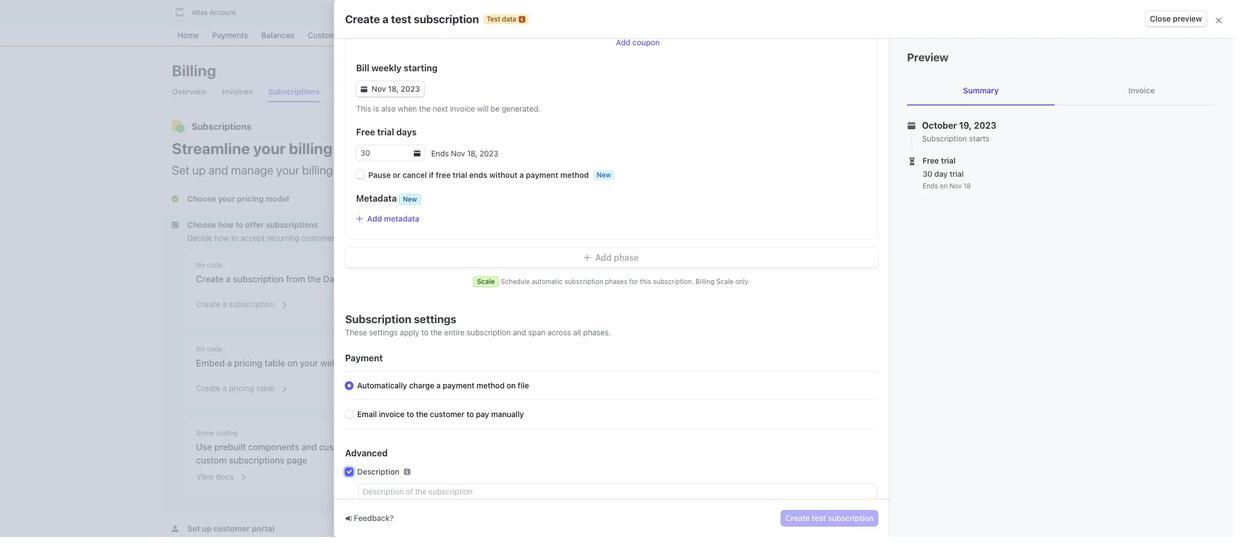 Task type: vqa. For each thing, say whether or not it's contained in the screenshot.
Core navigation links element
no



Task type: describe. For each thing, give the bounding box(es) containing it.
this
[[356, 104, 371, 113]]

2 vertical spatial payment
[[443, 381, 475, 390]]

trial up day
[[942, 156, 956, 165]]

subscription inside "no code create a subscription from the dashboard"
[[233, 274, 284, 284]]

create for create a pricing table
[[196, 384, 221, 393]]

export button
[[870, 63, 914, 78]]

subscriptions inside some coding use prebuilt components and custom uis to create a custom subscriptions page
[[229, 456, 285, 465]]

2023 for 19,
[[975, 121, 997, 130]]

create
[[378, 442, 404, 452]]

add phase
[[596, 253, 639, 263]]

the down charge in the left of the page
[[416, 410, 428, 419]]

nov inside the free trial 30 day trial ends on nov 18
[[950, 182, 962, 190]]

invoicing,
[[926, 233, 959, 242]]

nov 18, 2023 button
[[356, 81, 425, 97]]

coding
[[216, 429, 238, 437]]

phases.
[[584, 328, 611, 337]]

and inside some coding use prebuilt components and custom uis to create a custom subscriptions page
[[302, 442, 317, 452]]

no code embed a pricing table on your website
[[196, 345, 353, 368]]

schedule
[[501, 278, 530, 286]]

manage inside streamline your billing workflows set up and manage your billing operations to capture more revenue and accept recurring payments globally.
[[231, 163, 274, 177]]

on inside 0.5% on recurring payments create subscriptions, offer trials or discounts, and effortlessly manage recurring billing.
[[806, 160, 815, 169]]

and inside subscription settings these settings apply to the entire subscription and span across all phases.
[[513, 328, 526, 337]]

phase
[[614, 253, 639, 263]]

payment
[[345, 353, 383, 363]]

invoice inside 0.8% on recurring payments and one-time invoice payments automate quoting, subscription billing, invoicing, revenue recovery, and revenue recognition.
[[939, 219, 964, 228]]

and right without
[[525, 163, 545, 177]]

1 horizontal spatial view docs button
[[464, 381, 522, 401]]

to down charge in the left of the page
[[407, 410, 414, 419]]

a inside some coding use prebuilt components and custom uis to create a custom subscriptions page
[[407, 442, 411, 452]]

subscription inside 0.8% on recurring payments and one-time invoice payments automate quoting, subscription billing, invoicing, revenue recovery, and revenue recognition.
[[854, 233, 898, 242]]

day
[[935, 169, 948, 179]]

offer inside dropdown button
[[246, 220, 264, 229]]

no for embed a pricing table on your website
[[196, 345, 205, 353]]

email
[[357, 410, 377, 419]]

18, inside button
[[388, 84, 399, 93]]

to inside dropdown button
[[236, 220, 244, 229]]

create a test subscription
[[345, 12, 479, 25]]

and inside 0.5% on recurring payments create subscriptions, offer trials or discounts, and effortlessly manage recurring billing.
[[951, 174, 964, 183]]

no for create a subscription from the dashboard
[[196, 261, 205, 269]]

recurring inside 0.8% on recurring payments and one-time invoice payments automate quoting, subscription billing, invoicing, revenue recovery, and revenue recognition.
[[817, 219, 850, 228]]

subscriptions inside dropdown button
[[266, 220, 318, 229]]

0 vertical spatial custom
[[319, 442, 350, 452]]

set
[[172, 163, 190, 177]]

2023 for 18,
[[401, 84, 420, 93]]

phases
[[605, 278, 628, 286]]

0 vertical spatial view docs
[[471, 388, 508, 397]]

charge
[[409, 381, 435, 390]]

1 horizontal spatial settings
[[414, 313, 457, 326]]

bill weekly starting
[[356, 63, 438, 73]]

learn
[[863, 263, 884, 273]]

billing,
[[900, 233, 923, 242]]

scale inside button
[[834, 263, 854, 273]]

add coupon button
[[616, 37, 660, 48]]

automatically charge a payment method on file
[[357, 381, 529, 390]]

checkout
[[646, 358, 685, 368]]

19,
[[960, 121, 972, 130]]

streamline
[[172, 139, 250, 158]]

manage inside 0.5% on recurring payments create subscriptions, offer trials or discounts, and effortlessly manage recurring billing.
[[1008, 174, 1037, 183]]

1 horizontal spatial invoice
[[450, 104, 475, 113]]

link
[[542, 274, 556, 284]]

october 19, 2023 subscription starts
[[923, 121, 997, 143]]

invoice
[[1129, 86, 1156, 95]]

0 horizontal spatial method
[[477, 381, 505, 390]]

from
[[286, 274, 306, 284]]

your inside the offer subscriptions on your website with a checkout integration
[[564, 358, 583, 368]]

svg image for add phase
[[584, 254, 591, 261]]

preview
[[1174, 14, 1203, 23]]

choose how to offer subscriptions
[[187, 220, 318, 229]]

create for create a subscription
[[196, 300, 221, 309]]

integration
[[471, 371, 515, 381]]

only.
[[736, 278, 750, 286]]

discounts,
[[912, 174, 949, 183]]

ends nov 18, 2023
[[432, 148, 499, 158]]

uis
[[352, 442, 366, 452]]

subscriptions inside the offer subscriptions on your website with a checkout integration
[[494, 358, 550, 368]]

pause or cancel if free trial ends without a payment method
[[369, 170, 589, 180]]

ends inside the free trial 30 day trial ends on nov 18
[[923, 182, 939, 190]]

choose how to offer subscriptions button
[[172, 219, 320, 231]]

for
[[630, 278, 638, 286]]

0 vertical spatial new
[[597, 171, 611, 179]]

data
[[502, 15, 517, 23]]

create a pricing table
[[196, 384, 275, 393]]

across
[[548, 328, 571, 337]]

0.8% on recurring payments and one-time invoice payments automate quoting, subscription billing, invoicing, revenue recovery, and revenue recognition.
[[786, 219, 1025, 252]]

effortlessly
[[967, 174, 1006, 183]]

learn more link
[[863, 263, 905, 274]]

schedule automatic subscription phases for this subscription. billing scale only.
[[501, 278, 750, 286]]

subscriptions
[[192, 122, 251, 132]]

tab list containing summary
[[908, 76, 1216, 106]]

a inside no code embed a pricing table on your website
[[227, 358, 232, 368]]

on inside 0.8% on recurring payments and one-time invoice payments automate quoting, subscription billing, invoicing, revenue recovery, and revenue recognition.
[[806, 219, 815, 228]]

the left the next
[[419, 104, 431, 113]]

0 horizontal spatial docs
[[216, 472, 234, 481]]

website inside no code embed a pricing table on your website
[[321, 358, 353, 368]]

to inside button
[[824, 263, 832, 273]]

feedback? button
[[345, 513, 394, 524]]

0.5% on recurring payments create subscriptions, offer trials or discounts, and effortlessly manage recurring billing.
[[786, 160, 1037, 192]]

no for share a payment link with your customers
[[471, 261, 480, 269]]

entire
[[444, 328, 465, 337]]

1 horizontal spatial revenue
[[801, 242, 830, 252]]

on inside the offer subscriptions on your website with a checkout integration
[[552, 358, 562, 368]]

metadata
[[384, 214, 420, 223]]

a inside "button"
[[223, 384, 227, 393]]

operations
[[336, 163, 392, 177]]

free
[[436, 170, 451, 180]]

export
[[885, 66, 909, 75]]

october
[[923, 121, 958, 130]]

generated.
[[502, 104, 541, 113]]

1 vertical spatial custom
[[196, 456, 227, 465]]

starts
[[970, 134, 990, 143]]

1 vertical spatial new
[[403, 195, 417, 203]]

0 vertical spatial payment
[[526, 170, 559, 180]]

time
[[921, 219, 936, 228]]

how for choose
[[218, 220, 234, 229]]

30
[[923, 169, 933, 179]]

subscription inside october 19, 2023 subscription starts
[[923, 134, 968, 143]]

on inside no code embed a pricing table on your website
[[288, 358, 298, 368]]

payments up 'recovery,'
[[966, 219, 1000, 228]]

nov 18, 2023
[[372, 84, 420, 93]]

a inside button
[[223, 300, 227, 309]]

cancel
[[403, 170, 427, 180]]

trial right free on the top of page
[[453, 170, 468, 180]]

ends
[[470, 170, 488, 180]]

revenue for streamline your billing workflows
[[480, 163, 522, 177]]

table inside "button"
[[256, 384, 275, 393]]

1 vertical spatial nov
[[451, 148, 465, 158]]

components
[[248, 442, 300, 452]]

trial right day
[[950, 169, 964, 179]]

streamline your billing workflows set up and manage your billing operations to capture more revenue and accept recurring payments globally.
[[172, 139, 734, 177]]

add metadata button
[[356, 214, 420, 223]]

weekly
[[372, 63, 402, 73]]

test inside button
[[812, 514, 826, 523]]

one-
[[904, 219, 921, 228]]

and right up in the top left of the page
[[209, 163, 228, 177]]

offer
[[471, 358, 492, 368]]

recognition.
[[832, 242, 874, 252]]

without
[[490, 170, 518, 180]]

a inside no code share a payment link with your customers
[[497, 274, 501, 284]]

1 vertical spatial settings
[[369, 328, 398, 337]]

free for free trial days
[[356, 127, 375, 137]]

preview
[[908, 51, 949, 64]]

1 horizontal spatial billing
[[696, 278, 715, 286]]

subscriptions,
[[812, 174, 862, 183]]

to left pay
[[467, 410, 474, 419]]

1 horizontal spatial more
[[886, 263, 905, 273]]

with inside no code share a payment link with your customers
[[558, 274, 576, 284]]

data
[[617, 47, 633, 54]]

pricing inside create a pricing table "button"
[[229, 384, 254, 393]]

create for create a test subscription
[[345, 12, 380, 25]]

0 horizontal spatial scale
[[477, 278, 495, 286]]

add coupon
[[616, 38, 660, 47]]



Task type: locate. For each thing, give the bounding box(es) containing it.
2 horizontal spatial nov
[[950, 182, 962, 190]]

dashboard
[[323, 274, 368, 284]]

revenue left 'recovery,'
[[961, 233, 990, 242]]

upgrade to scale button
[[786, 260, 859, 276]]

0 vertical spatial with
[[558, 274, 576, 284]]

website down these
[[321, 358, 353, 368]]

1 website from the left
[[321, 358, 353, 368]]

test
[[601, 47, 616, 54]]

2023 up pause or cancel if free trial ends without a payment method
[[480, 148, 499, 158]]

1 horizontal spatial view docs
[[471, 388, 508, 397]]

some coding use prebuilt components and custom uis to create a custom subscriptions page
[[196, 429, 411, 465]]

free up 30
[[923, 156, 940, 165]]

new
[[597, 171, 611, 179], [403, 195, 417, 203]]

2023 inside october 19, 2023 subscription starts
[[975, 121, 997, 130]]

revenue inside streamline your billing workflows set up and manage your billing operations to capture more revenue and accept recurring payments globally.
[[480, 163, 522, 177]]

offer inside 0.5% on recurring payments create subscriptions, offer trials or discounts, and effortlessly manage recurring billing.
[[864, 174, 881, 183]]

0 horizontal spatial add
[[367, 214, 382, 223]]

2023 up starts
[[975, 121, 997, 130]]

view down use
[[196, 472, 214, 481]]

subscriptions
[[266, 220, 318, 229], [494, 358, 550, 368], [229, 456, 285, 465]]

to right pause
[[394, 163, 405, 177]]

ends down 30
[[923, 182, 939, 190]]

to up decide how to accept recurring customer orders.
[[236, 220, 244, 229]]

2 website from the left
[[585, 358, 617, 368]]

to inside streamline your billing workflows set up and manage your billing operations to capture more revenue and accept recurring payments globally.
[[394, 163, 405, 177]]

to
[[394, 163, 405, 177], [236, 220, 244, 229], [231, 233, 238, 243], [824, 263, 832, 273], [422, 328, 429, 337], [407, 410, 414, 419], [467, 410, 474, 419], [368, 442, 376, 452]]

0 horizontal spatial with
[[558, 274, 576, 284]]

subscriptions down components
[[229, 456, 285, 465]]

a inside the offer subscriptions on your website with a checkout integration
[[639, 358, 644, 368]]

2 horizontal spatial 2023
[[975, 121, 997, 130]]

0.5%
[[786, 160, 804, 169]]

quoting,
[[822, 233, 852, 242]]

svg image inside add phase button
[[584, 254, 591, 261]]

custom down use
[[196, 456, 227, 465]]

add phase button
[[345, 248, 878, 268]]

how right decide
[[214, 233, 229, 243]]

the left entire
[[431, 328, 442, 337]]

be
[[491, 104, 500, 113]]

more inside streamline your billing workflows set up and manage your billing operations to capture more revenue and accept recurring payments globally.
[[451, 163, 477, 177]]

subscriptions up decide how to accept recurring customer orders.
[[266, 220, 318, 229]]

invoice right email
[[379, 410, 405, 419]]

how inside choose how to offer subscriptions dropdown button
[[218, 220, 234, 229]]

1 horizontal spatial svg image
[[584, 254, 591, 261]]

1 vertical spatial offer
[[246, 220, 264, 229]]

coupon
[[633, 38, 660, 47]]

code for embed
[[207, 345, 223, 353]]

or
[[393, 170, 401, 180], [903, 174, 910, 183]]

0 vertical spatial billing
[[289, 139, 333, 158]]

next
[[433, 104, 448, 113]]

0 vertical spatial subscriptions
[[266, 220, 318, 229]]

no inside "no code create a subscription from the dashboard"
[[196, 261, 205, 269]]

1 vertical spatial with
[[619, 358, 637, 368]]

no inside no code embed a pricing table on your website
[[196, 345, 205, 353]]

add for add coupon
[[616, 38, 631, 47]]

advanced
[[345, 448, 388, 458]]

manually
[[491, 410, 524, 419]]

0 vertical spatial 18,
[[388, 84, 399, 93]]

table up create a pricing table "button"
[[265, 358, 285, 368]]

this
[[640, 278, 652, 286]]

orders.
[[337, 233, 363, 243]]

1 horizontal spatial website
[[585, 358, 617, 368]]

customers
[[599, 274, 642, 284]]

1 vertical spatial subscription
[[345, 313, 412, 326]]

0 horizontal spatial settings
[[369, 328, 398, 337]]

1 horizontal spatial subscription
[[923, 134, 968, 143]]

1 vertical spatial subscriptions
[[494, 358, 550, 368]]

and right day
[[951, 174, 964, 183]]

0 vertical spatial svg image
[[361, 86, 367, 92]]

how
[[218, 220, 234, 229], [214, 233, 229, 243]]

payments left globally.
[[636, 163, 688, 177]]

0 vertical spatial accept
[[547, 163, 584, 177]]

1 horizontal spatial or
[[903, 174, 910, 183]]

settings left apply
[[369, 328, 398, 337]]

manage right effortlessly
[[1008, 174, 1037, 183]]

invoice left will
[[450, 104, 475, 113]]

0 horizontal spatial more
[[451, 163, 477, 177]]

2 horizontal spatial invoice
[[939, 219, 964, 228]]

revenue up upgrade to scale
[[801, 242, 830, 252]]

1 horizontal spatial scale
[[717, 278, 734, 286]]

share
[[471, 274, 494, 284]]

to right 'uis'
[[368, 442, 376, 452]]

code inside "no code create a subscription from the dashboard"
[[207, 261, 223, 269]]

1 vertical spatial more
[[886, 263, 905, 273]]

add down metadata
[[367, 214, 382, 223]]

offer
[[864, 174, 881, 183], [246, 220, 264, 229]]

is
[[374, 104, 379, 113]]

0 vertical spatial subscription
[[923, 134, 968, 143]]

create for create test subscription
[[786, 514, 810, 523]]

invoice up invoicing,
[[939, 219, 964, 228]]

revenue for 0.8% on recurring payments and one-time invoice payments
[[961, 233, 990, 242]]

create a pricing table button
[[190, 376, 288, 396]]

test
[[487, 15, 501, 23]]

on inside the free trial 30 day trial ends on nov 18
[[940, 182, 948, 190]]

2023 up when
[[401, 84, 420, 93]]

1 horizontal spatial add
[[596, 253, 612, 263]]

subscription
[[414, 12, 479, 25], [854, 233, 898, 242], [233, 274, 284, 284], [565, 278, 604, 286], [229, 300, 274, 309], [467, 328, 511, 337], [828, 514, 874, 523]]

0 horizontal spatial manage
[[231, 163, 274, 177]]

1 vertical spatial customer
[[430, 410, 465, 419]]

1 horizontal spatial with
[[619, 358, 637, 368]]

1 horizontal spatial custom
[[319, 442, 350, 452]]

0 horizontal spatial or
[[393, 170, 401, 180]]

method
[[561, 170, 589, 180], [477, 381, 505, 390]]

free inside the free trial 30 day trial ends on nov 18
[[923, 156, 940, 165]]

0 vertical spatial view docs button
[[464, 381, 522, 401]]

table
[[265, 358, 285, 368], [256, 384, 275, 393]]

0 horizontal spatial subscription
[[345, 313, 412, 326]]

Description of the subscription text field
[[359, 484, 877, 500]]

0 horizontal spatial custom
[[196, 456, 227, 465]]

choose
[[187, 220, 216, 229]]

summary
[[964, 86, 999, 95]]

the right from at the left bottom of the page
[[308, 274, 321, 284]]

tab list
[[908, 76, 1216, 106]]

0 vertical spatial settings
[[414, 313, 457, 326]]

payment right without
[[526, 170, 559, 180]]

0 horizontal spatial view docs button
[[190, 465, 248, 485]]

nov left 18
[[950, 182, 962, 190]]

1 horizontal spatial accept
[[547, 163, 584, 177]]

subscriptions up "file"
[[494, 358, 550, 368]]

to right upgrade at the right of page
[[824, 263, 832, 273]]

0 vertical spatial test
[[391, 12, 412, 25]]

with right link
[[558, 274, 576, 284]]

or right trials
[[903, 174, 910, 183]]

svg image for nov 18, 2023
[[361, 86, 367, 92]]

decide how to accept recurring customer orders.
[[187, 233, 363, 243]]

pricing
[[234, 358, 263, 368], [229, 384, 254, 393]]

code down decide
[[207, 261, 223, 269]]

view down integration
[[471, 388, 488, 397]]

create a subscription
[[196, 300, 274, 309]]

2 horizontal spatial add
[[616, 38, 631, 47]]

view docs button up pay
[[464, 381, 522, 401]]

and left span
[[513, 328, 526, 337]]

and
[[209, 163, 228, 177], [525, 163, 545, 177], [951, 174, 964, 183], [889, 219, 902, 228], [786, 242, 799, 252], [513, 328, 526, 337], [302, 442, 317, 452]]

18,
[[388, 84, 399, 93], [467, 148, 478, 158]]

1 vertical spatial 2023
[[975, 121, 997, 130]]

scale down recognition.
[[834, 263, 854, 273]]

1 vertical spatial payment
[[504, 274, 540, 284]]

code up embed
[[207, 345, 223, 353]]

billing.
[[820, 183, 844, 192]]

0 vertical spatial table
[[265, 358, 285, 368]]

0 horizontal spatial view
[[196, 472, 214, 481]]

0 vertical spatial billing
[[172, 61, 216, 80]]

offer left trials
[[864, 174, 881, 183]]

view docs down use
[[196, 472, 234, 481]]

pause
[[369, 170, 391, 180]]

billing
[[289, 139, 333, 158], [302, 163, 333, 177]]

nov up pause or cancel if free trial ends without a payment method
[[451, 148, 465, 158]]

0 horizontal spatial customer
[[302, 233, 335, 243]]

test data
[[487, 15, 517, 23]]

pricing inside no code embed a pricing table on your website
[[234, 358, 263, 368]]

customer left orders.
[[302, 233, 335, 243]]

how for decide
[[214, 233, 229, 243]]

code for share
[[481, 261, 497, 269]]

1 horizontal spatial 2023
[[480, 148, 499, 158]]

1 horizontal spatial view
[[471, 388, 488, 397]]

trials
[[883, 174, 901, 183]]

svg image inside nov 18, 2023 button
[[361, 86, 367, 92]]

Pause or cancel if free trial ends without a payment method checkbox
[[356, 171, 364, 179]]

1 horizontal spatial customer
[[430, 410, 465, 419]]

0 vertical spatial more
[[451, 163, 477, 177]]

website down "phases."
[[585, 358, 617, 368]]

0 horizontal spatial ends
[[432, 148, 449, 158]]

0 horizontal spatial accept
[[241, 233, 265, 243]]

recurring inside streamline your billing workflows set up and manage your billing operations to capture more revenue and accept recurring payments globally.
[[586, 163, 634, 177]]

2 horizontal spatial scale
[[834, 263, 854, 273]]

add metadata
[[367, 214, 420, 223]]

2 vertical spatial 2023
[[480, 148, 499, 158]]

0 horizontal spatial 2023
[[401, 84, 420, 93]]

bill
[[356, 63, 370, 73]]

svg image up this
[[361, 86, 367, 92]]

0 vertical spatial add
[[616, 38, 631, 47]]

revenue down ends nov 18, 2023
[[480, 163, 522, 177]]

table down no code embed a pricing table on your website
[[256, 384, 275, 393]]

or inside 0.5% on recurring payments create subscriptions, offer trials or discounts, and effortlessly manage recurring billing.
[[903, 174, 910, 183]]

2 vertical spatial subscriptions
[[229, 456, 285, 465]]

subscription up these
[[345, 313, 412, 326]]

code inside no code share a payment link with your customers
[[481, 261, 497, 269]]

free trial days
[[356, 127, 417, 137]]

view docs
[[471, 388, 508, 397], [196, 472, 234, 481]]

add inside button
[[616, 38, 631, 47]]

no
[[196, 261, 205, 269], [471, 261, 480, 269], [196, 345, 205, 353]]

2 horizontal spatial revenue
[[961, 233, 990, 242]]

1 vertical spatial view docs
[[196, 472, 234, 481]]

1 horizontal spatial 18,
[[467, 148, 478, 158]]

trial up workflows
[[377, 127, 394, 137]]

to right apply
[[422, 328, 429, 337]]

2 vertical spatial invoice
[[379, 410, 405, 419]]

no up 'share'
[[471, 261, 480, 269]]

your inside no code share a payment link with your customers
[[578, 274, 596, 284]]

add
[[616, 38, 631, 47], [367, 214, 382, 223], [596, 253, 612, 263]]

custom left 'uis'
[[319, 442, 350, 452]]

payment inside no code share a payment link with your customers
[[504, 274, 540, 284]]

1 vertical spatial how
[[214, 233, 229, 243]]

the inside subscription settings these settings apply to the entire subscription and span across all phases.
[[431, 328, 442, 337]]

no code share a payment link with your customers
[[471, 261, 642, 284]]

no down decide
[[196, 261, 205, 269]]

revenue
[[480, 163, 522, 177], [961, 233, 990, 242], [801, 242, 830, 252]]

customer down automatically charge a payment method on file
[[430, 410, 465, 419]]

embed
[[196, 358, 225, 368]]

add right test
[[616, 38, 631, 47]]

1 horizontal spatial nov
[[451, 148, 465, 158]]

recurring
[[817, 160, 850, 169], [586, 163, 634, 177], [786, 183, 818, 192], [817, 219, 850, 228], [267, 233, 299, 243]]

all
[[574, 328, 581, 337]]

with inside the offer subscriptions on your website with a checkout integration
[[619, 358, 637, 368]]

no up embed
[[196, 345, 205, 353]]

view docs button down prebuilt
[[190, 465, 248, 485]]

to inside some coding use prebuilt components and custom uis to create a custom subscriptions page
[[368, 442, 376, 452]]

use
[[196, 442, 212, 452]]

apply
[[400, 328, 419, 337]]

description
[[357, 467, 400, 477]]

no inside no code share a payment link with your customers
[[471, 261, 480, 269]]

if
[[429, 170, 434, 180]]

0 vertical spatial view
[[471, 388, 488, 397]]

subscription.
[[654, 278, 694, 286]]

1 vertical spatial add
[[367, 214, 382, 223]]

settings up entire
[[414, 313, 457, 326]]

nov inside button
[[372, 84, 386, 93]]

your inside no code embed a pricing table on your website
[[300, 358, 318, 368]]

1 vertical spatial free
[[923, 156, 940, 165]]

test
[[391, 12, 412, 25], [812, 514, 826, 523]]

test data
[[601, 47, 633, 54]]

None number field
[[356, 145, 409, 161]]

1 vertical spatial docs
[[216, 472, 234, 481]]

1 horizontal spatial new
[[597, 171, 611, 179]]

close preview
[[1151, 14, 1203, 23]]

0 horizontal spatial 18,
[[388, 84, 399, 93]]

manage down streamline
[[231, 163, 274, 177]]

and up 'page'
[[302, 442, 317, 452]]

0 horizontal spatial revenue
[[480, 163, 522, 177]]

0 vertical spatial nov
[[372, 84, 386, 93]]

automatic
[[532, 278, 563, 286]]

span
[[529, 328, 546, 337]]

prebuilt
[[214, 442, 246, 452]]

payments inside 0.5% on recurring payments create subscriptions, offer trials or discounts, and effortlessly manage recurring billing.
[[852, 160, 887, 169]]

create inside 0.5% on recurring payments create subscriptions, offer trials or discounts, and effortlessly manage recurring billing.
[[786, 174, 810, 183]]

starting
[[404, 63, 438, 73]]

and down 0.8%
[[786, 242, 799, 252]]

0 horizontal spatial new
[[403, 195, 417, 203]]

the inside "no code create a subscription from the dashboard"
[[308, 274, 321, 284]]

pricing up create a pricing table "button"
[[234, 358, 263, 368]]

free up workflows
[[356, 127, 375, 137]]

ends
[[432, 148, 449, 158], [923, 182, 939, 190]]

or right pause
[[393, 170, 401, 180]]

create a subscription button
[[190, 292, 288, 312]]

code up 'share'
[[481, 261, 497, 269]]

payment down offer
[[443, 381, 475, 390]]

0 vertical spatial pricing
[[234, 358, 263, 368]]

to inside subscription settings these settings apply to the entire subscription and span across all phases.
[[422, 328, 429, 337]]

add for add phase
[[596, 253, 612, 263]]

scale left schedule
[[477, 278, 495, 286]]

view docs down integration
[[471, 388, 508, 397]]

nov up is
[[372, 84, 386, 93]]

payments up recognition.
[[852, 219, 887, 228]]

0 vertical spatial free
[[356, 127, 375, 137]]

1 horizontal spatial docs
[[490, 388, 508, 397]]

this is also when the next invoice will be generated.
[[356, 104, 541, 113]]

0 vertical spatial invoice
[[450, 104, 475, 113]]

1 vertical spatial 18,
[[467, 148, 478, 158]]

add for add metadata
[[367, 214, 382, 223]]

more down ends nov 18, 2023
[[451, 163, 477, 177]]

create inside "button"
[[196, 384, 221, 393]]

add inside button
[[596, 253, 612, 263]]

free for free trial 30 day trial ends on nov 18
[[923, 156, 940, 165]]

add left "phase"
[[596, 253, 612, 263]]

0 vertical spatial docs
[[490, 388, 508, 397]]

1 vertical spatial view docs button
[[190, 465, 248, 485]]

0 horizontal spatial test
[[391, 12, 412, 25]]

1 horizontal spatial method
[[561, 170, 589, 180]]

accept inside streamline your billing workflows set up and manage your billing operations to capture more revenue and accept recurring payments globally.
[[547, 163, 584, 177]]

with left checkout
[[619, 358, 637, 368]]

automate
[[786, 233, 820, 242]]

code for create
[[207, 261, 223, 269]]

also
[[381, 104, 396, 113]]

1 vertical spatial billing
[[302, 163, 333, 177]]

when
[[398, 104, 417, 113]]

0 vertical spatial customer
[[302, 233, 335, 243]]

to down choose how to offer subscriptions dropdown button
[[231, 233, 238, 243]]

will
[[477, 104, 489, 113]]

create test subscription
[[786, 514, 874, 523]]

how right choose
[[218, 220, 234, 229]]

payments inside streamline your billing workflows set up and manage your billing operations to capture more revenue and accept recurring payments globally.
[[636, 163, 688, 177]]

close
[[1151, 14, 1172, 23]]

free
[[356, 127, 375, 137], [923, 156, 940, 165]]

1 horizontal spatial manage
[[1008, 174, 1037, 183]]

code inside no code embed a pricing table on your website
[[207, 345, 223, 353]]

workflows
[[336, 139, 411, 158]]

1 horizontal spatial ends
[[923, 182, 939, 190]]

create inside "no code create a subscription from the dashboard"
[[196, 274, 224, 284]]

subscription inside subscription settings these settings apply to the entire subscription and span across all phases.
[[467, 328, 511, 337]]

18, up 'also'
[[388, 84, 399, 93]]

2023 inside button
[[401, 84, 420, 93]]

2 vertical spatial add
[[596, 253, 612, 263]]

offer up decide how to accept recurring customer orders.
[[246, 220, 264, 229]]

payment left link
[[504, 274, 540, 284]]

a inside "no code create a subscription from the dashboard"
[[226, 274, 231, 284]]

1 vertical spatial billing
[[696, 278, 715, 286]]

a
[[383, 12, 389, 25], [520, 170, 524, 180], [226, 274, 231, 284], [497, 274, 501, 284], [223, 300, 227, 309], [227, 358, 232, 368], [639, 358, 644, 368], [437, 381, 441, 390], [223, 384, 227, 393], [407, 442, 411, 452]]

free trial 30 day trial ends on nov 18
[[923, 156, 972, 190]]

svg image
[[361, 86, 367, 92], [584, 254, 591, 261]]

table inside no code embed a pricing table on your website
[[265, 358, 285, 368]]

1 vertical spatial pricing
[[229, 384, 254, 393]]

0 horizontal spatial invoice
[[379, 410, 405, 419]]

more right the learn
[[886, 263, 905, 273]]

custom
[[319, 442, 350, 452], [196, 456, 227, 465]]

docs down prebuilt
[[216, 472, 234, 481]]

scale left only.
[[717, 278, 734, 286]]

pricing down no code embed a pricing table on your website
[[229, 384, 254, 393]]

1 vertical spatial svg image
[[584, 254, 591, 261]]

1 vertical spatial view
[[196, 472, 214, 481]]

website
[[321, 358, 353, 368], [585, 358, 617, 368]]

docs down integration
[[490, 388, 508, 397]]

website inside the offer subscriptions on your website with a checkout integration
[[585, 358, 617, 368]]

svg image left add phase
[[584, 254, 591, 261]]

ends up capture on the left of page
[[432, 148, 449, 158]]

subscription inside subscription settings these settings apply to the entire subscription and span across all phases.
[[345, 313, 412, 326]]

18, up "ends"
[[467, 148, 478, 158]]

offer subscriptions on your website with a checkout integration
[[471, 358, 685, 381]]

and left one-
[[889, 219, 902, 228]]

payments
[[852, 160, 887, 169], [636, 163, 688, 177], [852, 219, 887, 228], [966, 219, 1000, 228]]

subscription down october
[[923, 134, 968, 143]]

payments up trials
[[852, 160, 887, 169]]

1 vertical spatial invoice
[[939, 219, 964, 228]]



